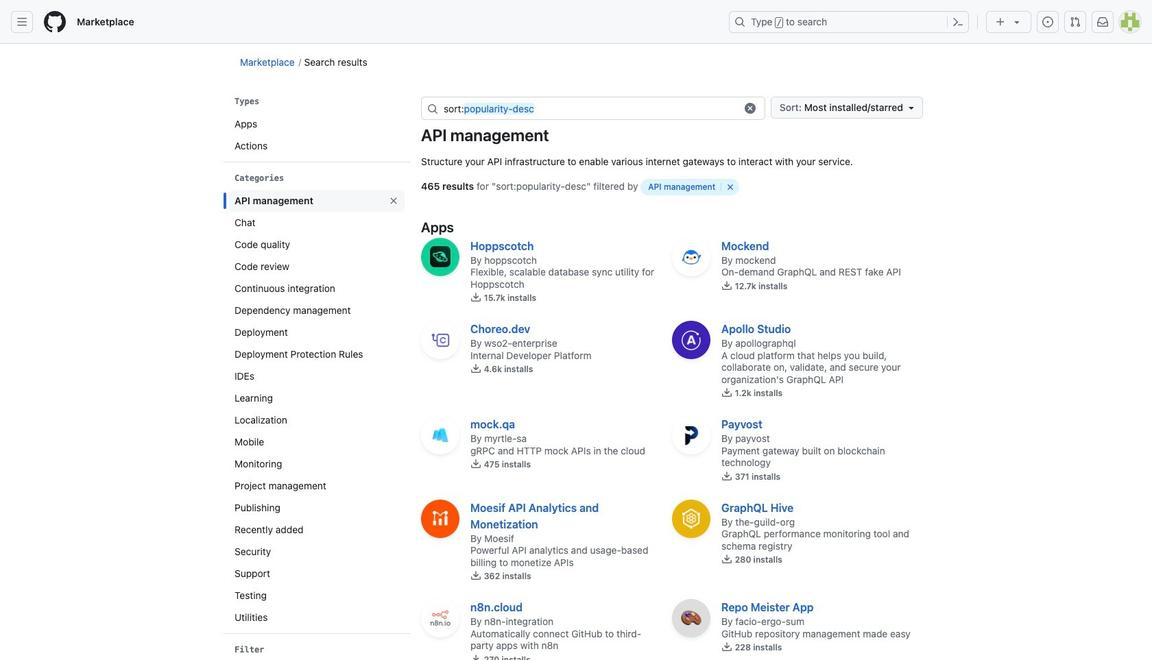 Task type: vqa. For each thing, say whether or not it's contained in the screenshot.
the going
no



Task type: describe. For each thing, give the bounding box(es) containing it.
homepage image
[[44, 11, 66, 33]]

git pull request image
[[1070, 16, 1081, 27]]

command palette image
[[953, 16, 964, 27]]

triangle down image
[[1012, 16, 1023, 27]]

search image
[[427, 103, 438, 114]]

triangle down image
[[906, 102, 917, 113]]



Task type: locate. For each thing, give the bounding box(es) containing it.
remove category filter image
[[388, 195, 399, 206]]

2 list from the top
[[229, 190, 405, 629]]

1 vertical spatial list
[[229, 190, 405, 629]]

issue opened image
[[1043, 16, 1053, 27]]

1 list from the top
[[229, 113, 405, 157]]

download image
[[722, 280, 733, 291], [471, 292, 481, 303], [471, 364, 481, 375], [722, 554, 733, 565], [471, 654, 481, 660]]

x circle fill image
[[745, 103, 756, 114]]

0 vertical spatial list
[[229, 113, 405, 157]]

list
[[229, 113, 405, 157], [229, 190, 405, 629]]

Search for apps and actions text field
[[444, 97, 736, 119]]

clear api management filter image
[[726, 183, 734, 191]]

notifications image
[[1097, 16, 1108, 27]]

download image
[[722, 388, 733, 399], [471, 459, 481, 470], [722, 471, 733, 482], [471, 571, 481, 582], [722, 642, 733, 653]]

plus image
[[995, 16, 1006, 27]]



